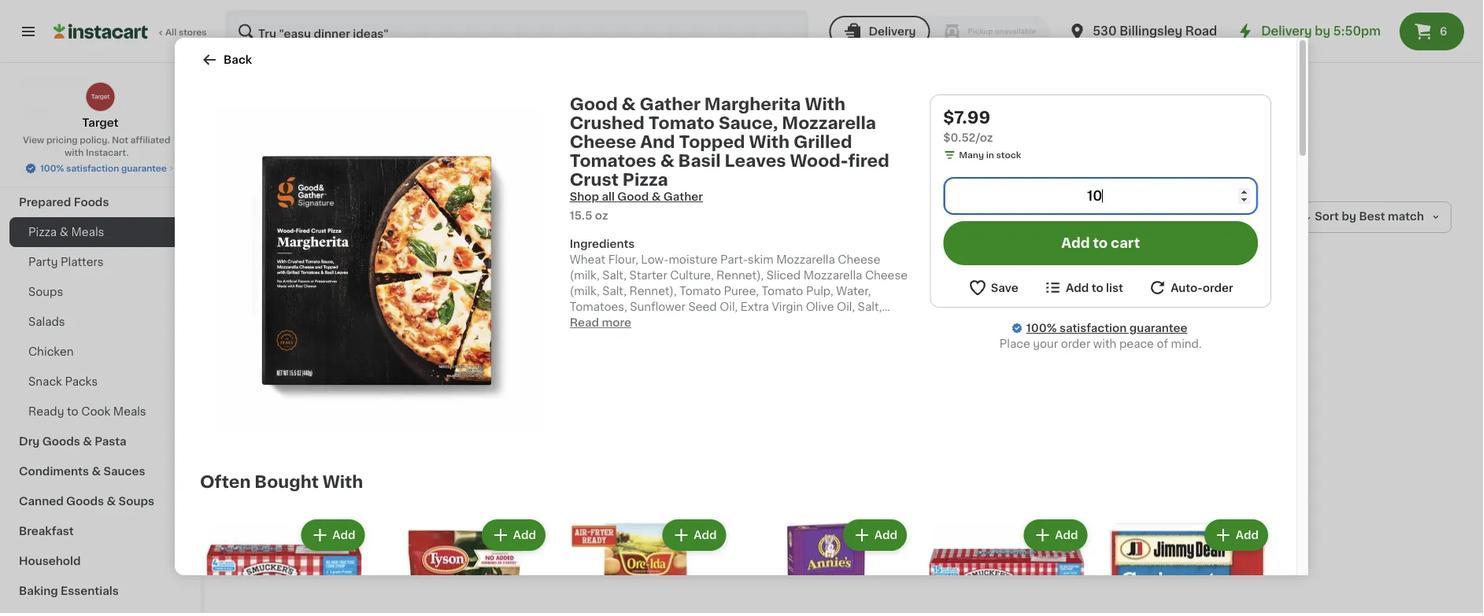 Task type: locate. For each thing, give the bounding box(es) containing it.
1 vertical spatial leaves
[[277, 531, 316, 542]]

soups inside 'link'
[[28, 287, 63, 298]]

0 vertical spatial goods
[[42, 436, 80, 447]]

pizza inside 'good & gather margherita with crushed tomato sauce, mozzarella cheese and topped with grilled tomatoes & basil leaves wood-fired crust pizza shop all good & gather 15.5 oz'
[[623, 171, 668, 188]]

delivery for delivery
[[869, 26, 916, 37]]

cheese inside good & gather margherita with crushed tomato sauce, mozzarella cheese and topped with grilled tomatoes & basil leaves wood- fired crust pizza
[[236, 499, 279, 510]]

0 vertical spatial order
[[1203, 282, 1234, 293]]

see for first see eligible items button from the right
[[930, 521, 952, 532]]

0 vertical spatial satisfaction
[[66, 164, 119, 173]]

leaves inside 'good & gather margherita with crushed tomato sauce, mozzarella cheese and topped with grilled tomatoes & basil leaves wood-fired crust pizza shop all good & gather 15.5 oz'
[[725, 152, 786, 169]]

see eligible items
[[657, 521, 758, 532], [521, 521, 621, 532], [794, 521, 894, 532], [930, 521, 1031, 532]]

basil inside 'good & gather margherita with crushed tomato sauce, mozzarella cheese and topped with grilled tomatoes & basil leaves wood-fired crust pizza shop all good & gather 15.5 oz'
[[678, 152, 721, 169]]

topped inside 'good & gather margherita with crushed tomato sauce, mozzarella cheese and topped with grilled tomatoes & basil leaves wood-fired crust pizza shop all good & gather 15.5 oz'
[[679, 133, 745, 150]]

good inside 'good & gather margherita with crushed tomato sauce, mozzarella cheese and topped with grilled tomatoes & basil leaves wood-fired crust pizza shop all good & gather 15.5 oz'
[[570, 96, 618, 112]]

5:50pm
[[1334, 26, 1381, 37]]

pizza up party at the left of the page
[[28, 227, 57, 238]]

basil for good & gather margherita with crushed tomato sauce, mozzarella cheese and topped with grilled tomatoes & basil leaves wood- fired crust pizza
[[248, 531, 274, 542]]

0 vertical spatial soups
[[28, 287, 63, 298]]

100%
[[40, 164, 64, 173], [1027, 323, 1057, 334]]

wood- for good & gather margherita with crushed tomato sauce, mozzarella cheese and topped with grilled tomatoes & basil leaves wood-fired crust pizza shop all good & gather 15.5 oz
[[790, 152, 848, 169]]

oil, down seed
[[675, 317, 693, 328]]

topped for good & gather margherita with crushed tomato sauce, mozzarella cheese and topped with grilled tomatoes & basil leaves wood-fired crust pizza shop all good & gather 15.5 oz
[[679, 133, 745, 150]]

good for good & gather margherita with crushed tomato sauce, mozzarella cheese and topped with grilled tomatoes & basil leaves wood- fired crust pizza
[[236, 436, 267, 447]]

delivery inside button
[[869, 26, 916, 37]]

2 vertical spatial basil
[[248, 531, 274, 542]]

(milk, down wheat
[[570, 270, 600, 281]]

1 horizontal spatial order
[[1203, 282, 1234, 293]]

all
[[165, 28, 177, 37], [255, 152, 269, 163]]

sauce, for good & gather margherita with crushed tomato sauce, mozzarella cheese and topped with grilled tomatoes & basil leaves wood- fired crust pizza
[[236, 484, 274, 495]]

2 see from the left
[[521, 521, 543, 532]]

good & gather margherita with crushed tomato sauce, mozzarella cheese and topped with grilled tomatoes & basil leaves wood-fired crust pizza shop all good & gather 15.5 oz
[[570, 96, 890, 221]]

topped for good & gather margherita with crushed tomato sauce, mozzarella cheese and topped with grilled tomatoes & basil leaves wood- fired crust pizza
[[307, 499, 349, 510]]

all
[[602, 191, 615, 202]]

many in stock
[[959, 151, 1021, 159]]

prepared foods
[[19, 197, 109, 208]]

0 horizontal spatial olive
[[644, 317, 672, 328]]

add to list button
[[1043, 278, 1123, 298]]

with inside the view pricing policy. not affiliated with instacart.
[[65, 148, 84, 157]]

pizza down bought
[[298, 547, 326, 558]]

0 horizontal spatial leaves
[[277, 531, 316, 542]]

0 horizontal spatial 15.5
[[236, 483, 254, 492]]

1 vertical spatial satisfaction
[[1060, 323, 1127, 334]]

and inside good & gather margherita with crushed tomato sauce, mozzarella cheese and topped with grilled tomatoes & basil leaves wood- fired crust pizza
[[282, 499, 304, 510]]

0 vertical spatial fired
[[848, 152, 890, 169]]

condiments & sauces
[[19, 466, 145, 477]]

crushed inside good & gather margherita with crushed tomato sauce, mozzarella cheese and topped with grilled tomatoes & basil leaves wood- fired crust pizza
[[236, 468, 283, 479]]

guarantee inside button
[[121, 164, 167, 173]]

4 see eligible items button from the left
[[919, 513, 1042, 540]]

1 horizontal spatial 100%
[[1027, 323, 1057, 334]]

100% satisfaction guarantee down instacart. at the left
[[40, 164, 167, 173]]

4 see from the left
[[930, 521, 952, 532]]

1 vertical spatial grilled
[[264, 515, 301, 526]]

& inside condiments & sauces link
[[92, 466, 101, 477]]

oil, down water,
[[837, 302, 855, 313]]

0 vertical spatial with
[[65, 148, 84, 157]]

snacks & candy link
[[9, 68, 191, 98]]

goods down condiments & sauces
[[66, 496, 104, 507]]

oz
[[595, 210, 608, 221], [256, 483, 266, 492]]

crushed up the more meals & sides
[[570, 115, 645, 131]]

soups up salads
[[28, 287, 63, 298]]

leaves inside good & gather margherita with crushed tomato sauce, mozzarella cheese and topped with grilled tomatoes & basil leaves wood- fired crust pizza
[[277, 531, 316, 542]]

eligible
[[682, 521, 723, 532], [545, 521, 587, 532], [818, 521, 860, 532], [955, 521, 996, 532]]

1 vertical spatial goods
[[66, 496, 104, 507]]

2 see eligible items from the left
[[521, 521, 621, 532]]

0 vertical spatial guarantee
[[121, 164, 167, 173]]

see eligible items for first see eligible items button from the right
[[930, 521, 1031, 532]]

canned goods & soups link
[[9, 487, 191, 517]]

starter
[[630, 270, 667, 281]]

add to cart
[[1062, 237, 1140, 250]]

sauce, inside 'good & gather margherita with crushed tomato sauce, mozzarella cheese and topped with grilled tomatoes & basil leaves wood-fired crust pizza shop all good & gather 15.5 oz'
[[719, 115, 778, 131]]

1 eligible from the left
[[682, 521, 723, 532]]

pizza up good
[[623, 171, 668, 188]]

salt, down flour,
[[602, 270, 627, 281]]

& inside pizza & meals link
[[60, 227, 68, 238]]

crust for good & gather margherita with crushed tomato sauce, mozzarella cheese and topped with grilled tomatoes & basil leaves wood- fired crust pizza
[[264, 547, 295, 558]]

basil up gather in the top of the page
[[678, 152, 721, 169]]

tomatoes inside 'good & gather margherita with crushed tomato sauce, mozzarella cheese and topped with grilled tomatoes & basil leaves wood-fired crust pizza shop all good & gather 15.5 oz'
[[570, 152, 656, 169]]

condiments & sauces link
[[9, 457, 191, 487]]

100% inside button
[[40, 164, 64, 173]]

0 horizontal spatial wood-
[[319, 531, 356, 542]]

snacks & candy
[[19, 77, 112, 88]]

& down prepared foods
[[60, 227, 68, 238]]

0 horizontal spatial margherita
[[236, 452, 296, 463]]

& inside dry goods & pasta link
[[83, 436, 92, 447]]

gather inside 'good & gather margherita with crushed tomato sauce, mozzarella cheese and topped with grilled tomatoes & basil leaves wood-fired crust pizza shop all good & gather 15.5 oz'
[[640, 96, 701, 112]]

1 see from the left
[[657, 521, 679, 532]]

0 horizontal spatial 100%
[[40, 164, 64, 173]]

view pricing policy. not affiliated with instacart. link
[[13, 134, 188, 159]]

to left list
[[1092, 282, 1104, 293]]

3 see eligible items button from the left
[[782, 513, 906, 540]]

rennet),
[[717, 270, 764, 281], [630, 286, 677, 297]]

0 horizontal spatial basil
[[248, 531, 274, 542]]

& right good
[[652, 191, 661, 202]]

to inside button
[[1092, 282, 1104, 293]]

crust inside 'good & gather margherita with crushed tomato sauce, mozzarella cheese and topped with grilled tomatoes & basil leaves wood-fired crust pizza shop all good & gather 15.5 oz'
[[570, 171, 619, 188]]

0 vertical spatial grilled
[[794, 133, 852, 150]]

read
[[570, 317, 599, 328]]

(milk,
[[570, 270, 600, 281], [570, 286, 600, 297]]

mozzarella inside 'good & gather margherita with crushed tomato sauce, mozzarella cheese and topped with grilled tomatoes & basil leaves wood-fired crust pizza shop all good & gather 15.5 oz'
[[782, 115, 876, 131]]

1 horizontal spatial margherita
[[705, 96, 801, 112]]

0 horizontal spatial crust
[[264, 547, 295, 558]]

530 billingsley road button
[[1068, 9, 1217, 54]]

leaves for good & gather margherita with crushed tomato sauce, mozzarella cheese and topped with grilled tomatoes & basil leaves wood- fired crust pizza
[[277, 531, 316, 542]]

530 billingsley road
[[1093, 26, 1217, 37]]

crushed inside 'good & gather margherita with crushed tomato sauce, mozzarella cheese and topped with grilled tomatoes & basil leaves wood-fired crust pizza shop all good & gather 15.5 oz'
[[570, 115, 645, 131]]

gather for good & gather margherita with crushed tomato sauce, mozzarella cheese and topped with grilled tomatoes & basil leaves wood-fired crust pizza shop all good & gather 15.5 oz
[[640, 96, 701, 112]]

product group
[[236, 283, 360, 558], [373, 283, 497, 494], [509, 283, 633, 540], [646, 283, 770, 540], [782, 283, 906, 540], [919, 283, 1042, 540], [1055, 283, 1179, 513], [200, 517, 368, 613], [381, 517, 549, 613], [561, 517, 729, 613], [742, 517, 910, 613], [923, 517, 1091, 613], [1103, 517, 1272, 613]]

1 horizontal spatial leaves
[[725, 152, 786, 169]]

pizza & meals link
[[9, 217, 191, 247]]

snacks
[[19, 77, 60, 88]]

& inside snacks & candy link
[[63, 77, 72, 88]]

more meals & sides
[[570, 152, 682, 163]]

see eligible items for 3rd see eligible items button from the right
[[521, 521, 621, 532]]

basil inside good & gather margherita with crushed tomato sauce, mozzarella cheese and topped with grilled tomatoes & basil leaves wood- fired crust pizza
[[248, 531, 274, 542]]

and
[[640, 133, 675, 150], [282, 499, 304, 510]]

1 vertical spatial order
[[1061, 339, 1091, 350]]

shop
[[570, 191, 599, 202]]

wood- inside 'good & gather margherita with crushed tomato sauce, mozzarella cheese and topped with grilled tomatoes & basil leaves wood-fired crust pizza shop all good & gather 15.5 oz'
[[790, 152, 848, 169]]

1 horizontal spatial sauce,
[[719, 115, 778, 131]]

canned
[[19, 496, 64, 507]]

with down pricing
[[65, 148, 84, 157]]

& inside "meat & seafood" link
[[51, 47, 60, 58]]

3 eligible from the left
[[818, 521, 860, 532]]

fired inside good & gather margherita with crushed tomato sauce, mozzarella cheese and topped with grilled tomatoes & basil leaves wood- fired crust pizza
[[236, 547, 262, 558]]

meals down foods
[[71, 227, 104, 238]]

add inside button
[[1062, 237, 1090, 250]]

olive down "sunflower"
[[644, 317, 672, 328]]

1 see eligible items from the left
[[657, 521, 758, 532]]

salt, down water,
[[858, 302, 882, 313]]

meat & seafood link
[[9, 38, 191, 68]]

15.5 down shop
[[570, 210, 592, 221]]

guarantee up of
[[1130, 323, 1188, 334]]

with
[[65, 148, 84, 157], [1093, 339, 1117, 350]]

add button
[[295, 288, 355, 317], [431, 288, 492, 317], [568, 288, 628, 317], [704, 288, 765, 317], [840, 288, 901, 317], [977, 288, 1038, 317], [303, 521, 363, 550], [483, 521, 544, 550], [664, 521, 725, 550], [845, 521, 905, 550], [1025, 521, 1086, 550], [1206, 521, 1267, 550]]

crushed up 15.5 oz
[[236, 468, 283, 479]]

2 eligible from the left
[[545, 521, 587, 532]]

wood- for good & gather margherita with crushed tomato sauce, mozzarella cheese and topped with grilled tomatoes & basil leaves wood- fired crust pizza
[[319, 531, 356, 542]]

1 horizontal spatial tomatoes
[[570, 152, 656, 169]]

breakfast link
[[9, 517, 191, 546]]

(milk, up the tomatoes,
[[570, 286, 600, 297]]

& left sides
[[639, 152, 648, 163]]

1 horizontal spatial all
[[255, 152, 269, 163]]

service type group
[[829, 16, 1049, 47]]

0 vertical spatial all
[[165, 28, 177, 37]]

with down 100% satisfaction guarantee link
[[1093, 339, 1117, 350]]

3 see eligible items from the left
[[794, 521, 894, 532]]

0 vertical spatial tomatoes
[[570, 152, 656, 169]]

good for good & gather margherita with crushed tomato sauce, mozzarella cheese and topped with grilled tomatoes & basil leaves wood-fired crust pizza shop all good & gather 15.5 oz
[[570, 96, 618, 112]]

meat
[[19, 47, 48, 58]]

goods for canned
[[66, 496, 104, 507]]

15.5
[[570, 210, 592, 221], [236, 483, 254, 492]]

oil, down puree,
[[720, 302, 738, 313]]

to
[[1093, 237, 1108, 250], [1092, 282, 1104, 293], [67, 406, 78, 417]]

oz right often
[[256, 483, 266, 492]]

sauce,
[[719, 115, 778, 131], [236, 484, 274, 495]]

sauce, for good & gather margherita with crushed tomato sauce, mozzarella cheese and topped with grilled tomatoes & basil leaves wood-fired crust pizza shop all good & gather 15.5 oz
[[719, 115, 778, 131]]

0 horizontal spatial sauce,
[[236, 484, 274, 495]]

1 vertical spatial topped
[[307, 499, 349, 510]]

1 vertical spatial with
[[1093, 339, 1117, 350]]

& left sauces
[[92, 466, 101, 477]]

good up 15.5 oz
[[236, 436, 267, 447]]

grilled inside 'good & gather margherita with crushed tomato sauce, mozzarella cheese and topped with grilled tomatoes & basil leaves wood-fired crust pizza shop all good & gather 15.5 oz'
[[794, 133, 852, 150]]

1 horizontal spatial good
[[570, 96, 618, 112]]

moisture
[[669, 254, 718, 265]]

goods up condiments
[[42, 436, 80, 447]]

1 vertical spatial oz
[[256, 483, 266, 492]]

& right meat
[[51, 47, 60, 58]]

extra
[[741, 302, 769, 313]]

0 horizontal spatial soups
[[28, 287, 63, 298]]

salt, up the tomatoes,
[[602, 286, 627, 297]]

1 horizontal spatial delivery
[[1261, 26, 1312, 37]]

1 horizontal spatial guarantee
[[1130, 323, 1188, 334]]

0 horizontal spatial tomatoes
[[303, 515, 358, 526]]

1 horizontal spatial crushed
[[570, 115, 645, 131]]

satisfaction down instacart. at the left
[[66, 164, 119, 173]]

59
[[531, 416, 542, 425]]

oz inside 'good & gather margherita with crushed tomato sauce, mozzarella cheese and topped with grilled tomatoes & basil leaves wood-fired crust pizza shop all good & gather 15.5 oz'
[[595, 210, 608, 221]]

2 (milk, from the top
[[570, 286, 600, 297]]

0 horizontal spatial delivery
[[869, 26, 916, 37]]

grilled inside good & gather margherita with crushed tomato sauce, mozzarella cheese and topped with grilled tomatoes & basil leaves wood- fired crust pizza
[[264, 515, 301, 526]]

crust up shop
[[570, 171, 619, 188]]

0 vertical spatial rennet),
[[717, 270, 764, 281]]

grilled
[[794, 133, 852, 150], [264, 515, 301, 526]]

crust inside good & gather margherita with crushed tomato sauce, mozzarella cheese and topped with grilled tomatoes & basil leaves wood- fired crust pizza
[[264, 547, 295, 558]]

& right macaroni
[[358, 152, 367, 163]]

0 vertical spatial crushed
[[570, 115, 645, 131]]

& left candy
[[63, 77, 72, 88]]

pizza
[[623, 171, 668, 188], [28, 227, 57, 238], [298, 547, 326, 558]]

& up the often bought with
[[270, 436, 279, 447]]

0 vertical spatial basil
[[678, 152, 721, 169]]

1 vertical spatial crushed
[[236, 468, 283, 479]]

1 horizontal spatial oz
[[595, 210, 608, 221]]

gather up bought
[[282, 436, 320, 447]]

basil down the tomatoes,
[[570, 317, 596, 328]]

to left cart
[[1093, 237, 1108, 250]]

1 horizontal spatial rennet),
[[717, 270, 764, 281]]

mozzarella inside good & gather margherita with crushed tomato sauce, mozzarella cheese and topped with grilled tomatoes & basil leaves wood- fired crust pizza
[[276, 484, 335, 495]]

0 horizontal spatial meals
[[71, 227, 104, 238]]

all link
[[239, 145, 285, 170]]

100% satisfaction guarantee inside button
[[40, 164, 167, 173]]

0 horizontal spatial with
[[65, 148, 84, 157]]

tomatoes up all
[[570, 152, 656, 169]]

items for 2nd see eligible items button from right
[[862, 521, 894, 532]]

crushed for good & gather margherita with crushed tomato sauce, mozzarella cheese and topped with grilled tomatoes & basil leaves wood-fired crust pizza shop all good & gather 15.5 oz
[[570, 115, 645, 131]]

rennet), down the 'starter'
[[630, 286, 677, 297]]

good inside good & gather margherita with crushed tomato sauce, mozzarella cheese and topped with grilled tomatoes & basil leaves wood- fired crust pizza
[[236, 436, 267, 447]]

pizza inside good & gather margherita with crushed tomato sauce, mozzarella cheese and topped with grilled tomatoes & basil leaves wood- fired crust pizza
[[298, 547, 326, 558]]

all left macaroni
[[255, 152, 269, 163]]

meals right cook
[[113, 406, 146, 417]]

good up more
[[570, 96, 618, 112]]

2 vertical spatial pizza
[[298, 547, 326, 558]]

chicken
[[28, 346, 74, 357]]

1 horizontal spatial grilled
[[794, 133, 852, 150]]

all for all stores
[[165, 28, 177, 37]]

good & gather margherita with crushed tomato sauce, mozzarella cheese and topped with grilled tomatoes & basil leaves wood-fired crust pizza image
[[213, 107, 540, 435]]

0 horizontal spatial satisfaction
[[66, 164, 119, 173]]

0 horizontal spatial topped
[[307, 499, 349, 510]]

tomatoes down bought
[[303, 515, 358, 526]]

3 see from the left
[[794, 521, 816, 532]]

100% up 'your'
[[1027, 323, 1057, 334]]

None search field
[[225, 9, 809, 54]]

sauce, inside good & gather margherita with crushed tomato sauce, mozzarella cheese and topped with grilled tomatoes & basil leaves wood- fired crust pizza
[[236, 484, 274, 495]]

more
[[570, 152, 599, 163]]

and inside 'good & gather margherita with crushed tomato sauce, mozzarella cheese and topped with grilled tomatoes & basil leaves wood-fired crust pizza shop all good & gather 15.5 oz'
[[640, 133, 675, 150]]

0 vertical spatial 100%
[[40, 164, 64, 173]]

canned goods & soups
[[19, 496, 154, 507]]

0 horizontal spatial fired
[[236, 547, 262, 558]]

1 vertical spatial to
[[1092, 282, 1104, 293]]

road
[[1186, 26, 1217, 37]]

2 vertical spatial meals
[[113, 406, 146, 417]]

0 vertical spatial gather
[[640, 96, 701, 112]]

cheese
[[570, 133, 637, 150], [370, 152, 414, 163], [838, 254, 881, 265], [865, 270, 908, 281], [236, 499, 279, 510]]

tomatoes inside good & gather margherita with crushed tomato sauce, mozzarella cheese and topped with grilled tomatoes & basil leaves wood- fired crust pizza
[[303, 515, 358, 526]]

essentials
[[61, 586, 119, 597]]

oz down all
[[595, 210, 608, 221]]

& inside macaroni & cheese link
[[358, 152, 367, 163]]

topped inside good & gather margherita with crushed tomato sauce, mozzarella cheese and topped with grilled tomatoes & basil leaves wood- fired crust pizza
[[307, 499, 349, 510]]

0 vertical spatial leaves
[[725, 152, 786, 169]]

topped
[[679, 133, 745, 150], [307, 499, 349, 510]]

margherita inside good & gather margherita with crushed tomato sauce, mozzarella cheese and topped with grilled tomatoes & basil leaves wood- fired crust pizza
[[236, 452, 296, 463]]

salads
[[28, 317, 65, 328]]

& down condiments & sauces link
[[107, 496, 116, 507]]

2 horizontal spatial basil
[[678, 152, 721, 169]]

1 horizontal spatial crust
[[570, 171, 619, 188]]

0 vertical spatial to
[[1093, 237, 1108, 250]]

view pricing policy. not affiliated with instacart.
[[23, 136, 170, 157]]

100% satisfaction guarantee button
[[24, 159, 176, 175]]

1 vertical spatial 100%
[[1027, 323, 1057, 334]]

crust for good & gather margherita with crushed tomato sauce, mozzarella cheese and topped with grilled tomatoes & basil leaves wood-fired crust pizza shop all good & gather 15.5 oz
[[570, 171, 619, 188]]

meals right more
[[602, 152, 636, 163]]

0 horizontal spatial grilled
[[264, 515, 301, 526]]

basil for good & gather margherita with crushed tomato sauce, mozzarella cheese and topped with grilled tomatoes & basil leaves wood-fired crust pizza shop all good & gather 15.5 oz
[[678, 152, 721, 169]]

deli
[[19, 167, 41, 178]]

15.5 inside 'good & gather margherita with crushed tomato sauce, mozzarella cheese and topped with grilled tomatoes & basil leaves wood-fired crust pizza shop all good & gather 15.5 oz'
[[570, 210, 592, 221]]

mashed
[[442, 152, 488, 163]]

pizza for good & gather margherita with crushed tomato sauce, mozzarella cheese and topped with grilled tomatoes & basil leaves wood- fired crust pizza
[[298, 547, 326, 558]]

0 vertical spatial wood-
[[790, 152, 848, 169]]

100% satisfaction guarantee up place your order with peace of mind.
[[1027, 323, 1188, 334]]

and down bought
[[282, 499, 304, 510]]

reset button
[[328, 202, 371, 233]]

crushed
[[570, 115, 645, 131], [236, 468, 283, 479]]

2 see eligible items button from the left
[[509, 513, 633, 540]]

tomato inside 'good & gather margherita with crushed tomato sauce, mozzarella cheese and topped with grilled tomatoes & basil leaves wood-fired crust pizza shop all good & gather 15.5 oz'
[[649, 115, 715, 131]]

snack packs link
[[9, 367, 191, 397]]

& inside canned goods & soups link
[[107, 496, 116, 507]]

items for first see eligible items button from the right
[[999, 521, 1031, 532]]

1 vertical spatial (milk,
[[570, 286, 600, 297]]

guarantee
[[121, 164, 167, 173], [1130, 323, 1188, 334]]

4 eligible from the left
[[955, 521, 996, 532]]

1 vertical spatial gather
[[282, 436, 320, 447]]

basil down 15.5 oz
[[248, 531, 274, 542]]

to for cart
[[1093, 237, 1108, 250]]

1 horizontal spatial 15.5
[[570, 210, 592, 221]]

satisfaction up place your order with peace of mind.
[[1060, 323, 1127, 334]]

2 vertical spatial to
[[67, 406, 78, 417]]

2 items from the left
[[589, 521, 621, 532]]

affiliated
[[130, 136, 170, 144]]

1 vertical spatial soups
[[119, 496, 154, 507]]

& up gather in the top of the page
[[660, 152, 675, 169]]

1 vertical spatial all
[[255, 152, 269, 163]]

guarantee down affiliated
[[121, 164, 167, 173]]

4 items from the left
[[999, 521, 1031, 532]]

pulp,
[[806, 286, 834, 297]]

and for good & gather margherita with crushed tomato sauce, mozzarella cheese and topped with grilled tomatoes & basil leaves wood-fired crust pizza shop all good & gather 15.5 oz
[[640, 133, 675, 150]]

rennet), up puree,
[[717, 270, 764, 281]]

15.5 left bought
[[236, 483, 254, 492]]

gather inside good & gather margherita with crushed tomato sauce, mozzarella cheese and topped with grilled tomatoes & basil leaves wood- fired crust pizza
[[282, 436, 320, 447]]

to left cook
[[67, 406, 78, 417]]

delivery
[[1261, 26, 1312, 37], [869, 26, 916, 37]]

1 vertical spatial wood-
[[319, 531, 356, 542]]

satisfaction inside button
[[66, 164, 119, 173]]

soups down sauces
[[119, 496, 154, 507]]

1 horizontal spatial and
[[640, 133, 675, 150]]

puree,
[[724, 286, 759, 297]]

party platters
[[28, 257, 104, 268]]

deli link
[[9, 157, 191, 187]]

all left stores at the left top of page
[[165, 28, 177, 37]]

goods for dry
[[42, 436, 80, 447]]

1 horizontal spatial topped
[[679, 133, 745, 150]]

0 vertical spatial 100% satisfaction guarantee
[[40, 164, 167, 173]]

4 see eligible items from the left
[[930, 521, 1031, 532]]

and up sides
[[640, 133, 675, 150]]

household
[[19, 556, 81, 567]]

order inside button
[[1203, 282, 1234, 293]]

to inside button
[[1093, 237, 1108, 250]]

1 vertical spatial good
[[236, 436, 267, 447]]

1 horizontal spatial fired
[[848, 152, 890, 169]]

fired for good & gather margherita with crushed tomato sauce, mozzarella cheese and topped with grilled tomatoes & basil leaves wood-fired crust pizza shop all good & gather 15.5 oz
[[848, 152, 890, 169]]

0 vertical spatial good
[[570, 96, 618, 112]]

& left pasta
[[83, 436, 92, 447]]

topped up sides
[[679, 133, 745, 150]]

instacart logo image
[[54, 22, 148, 41]]

fired inside 'good & gather margherita with crushed tomato sauce, mozzarella cheese and topped with grilled tomatoes & basil leaves wood-fired crust pizza shop all good & gather 15.5 oz'
[[848, 152, 890, 169]]

gather up sides
[[640, 96, 701, 112]]

basil,
[[732, 317, 761, 328]]

1 vertical spatial margherita
[[236, 452, 296, 463]]

product group containing request
[[1055, 283, 1179, 513]]

topped down bought
[[307, 499, 349, 510]]

3 items from the left
[[862, 521, 894, 532]]

0 horizontal spatial oil,
[[675, 317, 693, 328]]

1 (milk, from the top
[[570, 270, 600, 281]]

basil inside wheat flour, low-moisture part-skim mozzarella cheese (milk, salt, starter culture, rennet), sliced mozzarella cheese (milk, salt, rennet), tomato puree, tomato pulp, water, tomatoes, sunflower seed oil, extra virgin olive oil, salt, basil leaves, olive oil, yeast, basil, sugar, oregano.
[[570, 317, 596, 328]]

add inside button
[[1066, 282, 1089, 293]]

margherita inside 'good & gather margherita with crushed tomato sauce, mozzarella cheese and topped with grilled tomatoes & basil leaves wood-fired crust pizza shop all good & gather 15.5 oz'
[[705, 96, 801, 112]]

pricing
[[46, 136, 78, 144]]

potatoes
[[490, 152, 542, 163]]

1 vertical spatial crust
[[264, 547, 295, 558]]

1 horizontal spatial 100% satisfaction guarantee
[[1027, 323, 1188, 334]]

read more button
[[570, 315, 631, 331]]

100% down bakery at the left top of page
[[40, 164, 64, 173]]

& up the more meals & sides
[[622, 96, 636, 112]]

wood- inside good & gather margherita with crushed tomato sauce, mozzarella cheese and topped with grilled tomatoes & basil leaves wood- fired crust pizza
[[319, 531, 356, 542]]

tomatoes for good & gather margherita with crushed tomato sauce, mozzarella cheese and topped with grilled tomatoes & basil leaves wood- fired crust pizza
[[303, 515, 358, 526]]

party platters link
[[9, 247, 191, 277]]

good
[[570, 96, 618, 112], [236, 436, 267, 447]]

olive down pulp,
[[806, 302, 834, 313]]

1 items from the left
[[726, 521, 758, 532]]

crust down the often bought with
[[264, 547, 295, 558]]

delivery for delivery by 5:50pm
[[1261, 26, 1312, 37]]



Task type: describe. For each thing, give the bounding box(es) containing it.
more meals & sides link
[[559, 145, 693, 170]]

add to list
[[1066, 282, 1123, 293]]

1 vertical spatial salt,
[[602, 286, 627, 297]]

flour,
[[608, 254, 638, 265]]

see for 3rd see eligible items button from the right
[[521, 521, 543, 532]]

of
[[1157, 339, 1168, 350]]

2 horizontal spatial meals
[[602, 152, 636, 163]]

packs
[[65, 376, 98, 387]]

seed
[[688, 302, 717, 313]]

read more
[[570, 317, 631, 328]]

gather for good & gather margherita with crushed tomato sauce, mozzarella cheese and topped with grilled tomatoes & basil leaves wood- fired crust pizza
[[282, 436, 320, 447]]

sugar,
[[764, 317, 798, 328]]

& inside more meals & sides link
[[639, 152, 648, 163]]

condiments
[[19, 466, 89, 477]]

oregano.
[[801, 317, 852, 328]]

target link
[[82, 82, 119, 131]]

see eligible items for first see eligible items button from the left
[[657, 521, 758, 532]]

pizza for good & gather margherita with crushed tomato sauce, mozzarella cheese and topped with grilled tomatoes & basil leaves wood-fired crust pizza shop all good & gather 15.5 oz
[[623, 171, 668, 188]]

culture,
[[670, 270, 714, 281]]

sliced
[[767, 270, 801, 281]]

to for list
[[1092, 282, 1104, 293]]

1 horizontal spatial olive
[[806, 302, 834, 313]]

delivery by 5:50pm link
[[1236, 22, 1381, 41]]

low-
[[641, 254, 669, 265]]

1 horizontal spatial soups
[[119, 496, 154, 507]]

1 see eligible items button from the left
[[646, 513, 770, 540]]

target
[[82, 117, 119, 128]]

1 vertical spatial 15.5
[[236, 483, 254, 492]]

auto-order button
[[1148, 278, 1234, 298]]

save
[[991, 282, 1019, 293]]

crushed for good & gather margherita with crushed tomato sauce, mozzarella cheese and topped with grilled tomatoes & basil leaves wood- fired crust pizza
[[236, 468, 283, 479]]

530
[[1093, 26, 1117, 37]]

bakery link
[[9, 128, 191, 157]]

often bought with
[[200, 474, 363, 490]]

gather
[[664, 191, 703, 202]]

skim
[[748, 254, 774, 265]]

0 horizontal spatial oz
[[256, 483, 266, 492]]

party
[[28, 257, 58, 268]]

0 horizontal spatial order
[[1061, 339, 1091, 350]]

breakfast
[[19, 526, 74, 537]]

margherita for good & gather margherita with crushed tomato sauce, mozzarella cheese and topped with grilled tomatoes & basil leaves wood-fired crust pizza shop all good & gather 15.5 oz
[[705, 96, 801, 112]]

all for all
[[255, 152, 269, 163]]

platters
[[61, 257, 104, 268]]

mind.
[[1171, 339, 1202, 350]]

dry goods & pasta link
[[9, 427, 191, 457]]

grilled for good & gather margherita with crushed tomato sauce, mozzarella cheese and topped with grilled tomatoes & basil leaves wood- fired crust pizza
[[264, 515, 301, 526]]

1 horizontal spatial satisfaction
[[1060, 323, 1127, 334]]

instacart.
[[86, 148, 129, 157]]

1 vertical spatial guarantee
[[1130, 323, 1188, 334]]

fired for good & gather margherita with crushed tomato sauce, mozzarella cheese and topped with grilled tomatoes & basil leaves wood- fired crust pizza
[[236, 547, 262, 558]]

1 horizontal spatial meals
[[113, 406, 146, 417]]

0 vertical spatial salt,
[[602, 270, 627, 281]]

bakery
[[19, 137, 59, 148]]

target logo image
[[85, 82, 115, 112]]

1 vertical spatial olive
[[644, 317, 672, 328]]

often
[[200, 474, 251, 490]]

prepared
[[19, 197, 71, 208]]

not
[[112, 136, 128, 144]]

add to cart button
[[944, 221, 1258, 265]]

request button
[[1104, 288, 1174, 317]]

pizza & meals
[[28, 227, 104, 238]]

items for first see eligible items button from the left
[[726, 521, 758, 532]]

your
[[1033, 339, 1058, 350]]

more
[[602, 317, 631, 328]]

stores
[[179, 28, 207, 37]]

sauces
[[104, 466, 145, 477]]

ingredients
[[570, 239, 635, 250]]

save button
[[968, 278, 1019, 298]]

delivery button
[[829, 16, 930, 47]]

part-
[[721, 254, 748, 265]]

dry
[[19, 436, 40, 447]]

tomato inside good & gather margherita with crushed tomato sauce, mozzarella cheese and topped with grilled tomatoes & basil leaves wood- fired crust pizza
[[286, 468, 328, 479]]

delivery by 5:50pm
[[1261, 26, 1381, 37]]

water,
[[836, 286, 871, 297]]

dry goods & pasta
[[19, 436, 126, 447]]

back button
[[200, 50, 252, 69]]

grilled for good & gather margherita with crushed tomato sauce, mozzarella cheese and topped with grilled tomatoes & basil leaves wood-fired crust pizza shop all good & gather 15.5 oz
[[794, 133, 852, 150]]

$7.99
[[944, 109, 991, 126]]

$0.52/oz
[[944, 132, 993, 143]]

wheat
[[570, 254, 606, 265]]

leaves for good & gather margherita with crushed tomato sauce, mozzarella cheese and topped with grilled tomatoes & basil leaves wood-fired crust pizza shop all good & gather 15.5 oz
[[725, 152, 786, 169]]

chicken link
[[9, 337, 191, 367]]

0 horizontal spatial rennet),
[[630, 286, 677, 297]]

cook
[[81, 406, 110, 417]]

to for cook
[[67, 406, 78, 417]]

$7.99 $0.52/oz
[[944, 109, 993, 143]]

see for 2nd see eligible items button from right
[[794, 521, 816, 532]]

100% satisfaction guarantee link
[[1027, 320, 1188, 336]]

ready to cook meals
[[28, 406, 146, 417]]

baking essentials link
[[9, 576, 191, 606]]

prepared foods link
[[9, 187, 191, 217]]

2 vertical spatial salt,
[[858, 302, 882, 313]]

frozen
[[19, 107, 57, 118]]

view
[[23, 136, 44, 144]]

Enter an amount number field
[[944, 177, 1258, 215]]

1 vertical spatial meals
[[71, 227, 104, 238]]

back
[[224, 54, 252, 65]]

1 vertical spatial 100% satisfaction guarantee
[[1027, 323, 1188, 334]]

see eligible items for 2nd see eligible items button from right
[[794, 521, 894, 532]]

1 horizontal spatial with
[[1093, 339, 1117, 350]]

items for 3rd see eligible items button from the right
[[589, 521, 621, 532]]

and for good & gather margherita with crushed tomato sauce, mozzarella cheese and topped with grilled tomatoes & basil leaves wood- fired crust pizza
[[282, 499, 304, 510]]

tomatoes for good & gather margherita with crushed tomato sauce, mozzarella cheese and topped with grilled tomatoes & basil leaves wood-fired crust pizza shop all good & gather 15.5 oz
[[570, 152, 656, 169]]

auto-
[[1171, 282, 1203, 293]]

salads link
[[9, 307, 191, 337]]

sides
[[651, 152, 682, 163]]

margherita for good & gather margherita with crushed tomato sauce, mozzarella cheese and topped with grilled tomatoes & basil leaves wood- fired crust pizza
[[236, 452, 296, 463]]

0 horizontal spatial pizza
[[28, 227, 57, 238]]

& down 15.5 oz
[[236, 531, 245, 542]]

2 horizontal spatial oil,
[[837, 302, 855, 313]]

seafood
[[63, 47, 110, 58]]

see for first see eligible items button from the left
[[657, 521, 679, 532]]

household link
[[9, 546, 191, 576]]

in
[[986, 151, 994, 159]]

tomatoes,
[[570, 302, 627, 313]]

list
[[1106, 282, 1123, 293]]

foods
[[74, 197, 109, 208]]

soups link
[[9, 277, 191, 307]]

many
[[959, 151, 984, 159]]

1 horizontal spatial oil,
[[720, 302, 738, 313]]

cheese inside 'good & gather margherita with crushed tomato sauce, mozzarella cheese and topped with grilled tomatoes & basil leaves wood-fired crust pizza shop all good & gather 15.5 oz'
[[570, 133, 637, 150]]

all stores link
[[54, 9, 208, 54]]

ready to cook meals link
[[9, 397, 191, 427]]

yeast,
[[696, 317, 729, 328]]

6
[[1440, 26, 1448, 37]]

auto-order
[[1171, 282, 1234, 293]]

macaroni & cheese
[[302, 152, 414, 163]]

all stores
[[165, 28, 207, 37]]



Task type: vqa. For each thing, say whether or not it's contained in the screenshot.
the top 100% satisfaction guarantee
yes



